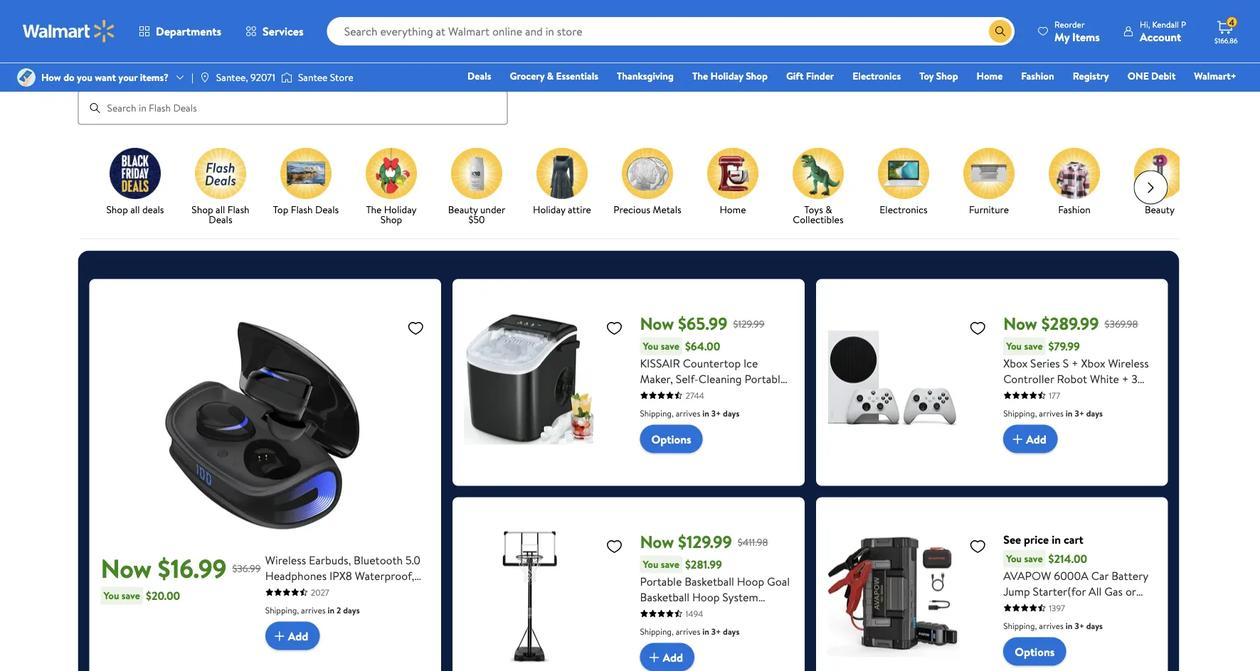 Task type: vqa. For each thing, say whether or not it's contained in the screenshot.
Fashion link
yes



Task type: describe. For each thing, give the bounding box(es) containing it.
options link for output,12v
[[1004, 638, 1067, 667]]

3
[[1132, 371, 1138, 387]]

cart
[[1064, 532, 1084, 548]]

beauty under $50 link
[[440, 148, 514, 228]]

how
[[41, 70, 61, 84]]

ice right shaped
[[761, 403, 776, 418]]

flash deals
[[78, 62, 141, 80]]

now $289.99 group
[[828, 291, 1157, 475]]

flash inside shop all flash deals
[[227, 203, 249, 216]]

quick
[[1004, 631, 1033, 647]]

toys & collectibles
[[793, 203, 844, 226]]

$50
[[468, 213, 485, 226]]

2 horizontal spatial flash
[[291, 203, 313, 216]]

add for now $289.99
[[1027, 432, 1047, 447]]

game
[[1039, 387, 1068, 403]]

services
[[263, 23, 304, 39]]

the holiday shop image
[[366, 148, 417, 199]]

cubes
[[640, 418, 671, 434]]

$411.98
[[738, 536, 768, 550]]

1 xbox from the left
[[1004, 356, 1028, 371]]

walmart image
[[23, 20, 115, 43]]

in left cart
[[1052, 532, 1061, 548]]

starter(for
[[1033, 584, 1086, 600]]

store
[[330, 70, 354, 84]]

1 horizontal spatial the
[[693, 69, 708, 83]]

basketball down $281.99
[[685, 574, 735, 590]]

in right 21
[[407, 600, 416, 615]]

led inside wireless earbuds, bluetooth 5.0 headphones ipx8 waterproof, hight-fidelity stereo sound quality in ear headset, built-in mic led charging case & 21 hours playtime, for smartphones laptops running gym
[[286, 615, 307, 631]]

filters
[[119, 16, 144, 30]]

1 horizontal spatial ft.
[[739, 606, 750, 621]]

7
[[731, 606, 737, 621]]

options for output,12v
[[1015, 645, 1055, 660]]

toys & collectibles image
[[793, 148, 844, 199]]

Walmart Site-Wide search field
[[327, 17, 1015, 46]]

days inside now $16.99 "group"
[[343, 605, 360, 617]]

gift
[[787, 69, 804, 83]]

1 vertical spatial |
[[191, 70, 194, 84]]

powerful
[[1086, 600, 1130, 615]]

battery
[[1112, 568, 1149, 584]]

2027
[[311, 587, 329, 599]]

search icon image
[[995, 26, 1007, 37]]

deals inside search box
[[110, 62, 141, 80]]

$289.99
[[1042, 312, 1099, 336]]

wireless earbuds, bluetooth 5.0 headphones ipx8 waterproof, hight-fidelity stereo sound quality in ear headset, built-in mic led charging case & 21 hours playtime, for smartphones laptops running gym
[[265, 553, 428, 662]]

holiday inside the holiday shop
[[384, 203, 417, 216]]

0 vertical spatial fashion link
[[1015, 68, 1061, 84]]

the inside the holiday shop
[[366, 203, 381, 216]]

you save $64.00 kissair countertop ice maker, self-cleaning portable ice maker machine with handle, 9 bullet-shaped ice cubes ready in 6 mins, 26lbs/24h with ice scoop and basket for home/kitchen/party
[[640, 339, 790, 481]]

26lbs/24h
[[640, 434, 695, 450]]

$369.98
[[1105, 317, 1139, 331]]

2744
[[686, 390, 705, 402]]

shipping, arrives in 3+ days for $289.99
[[1004, 408, 1103, 420]]

1 horizontal spatial hoop
[[737, 574, 765, 590]]

outdoor
[[640, 637, 683, 652]]

with inside you save $281.99 portable basketball hoop goal basketball hoop system height adjustable 7 ft. 6 in. - 10 ft. with 44 inch indoor outdoor pvc backboard material
[[654, 621, 675, 637]]

3+ for now $65.99
[[712, 408, 721, 420]]

system
[[723, 590, 759, 606]]

beauty under $50 image
[[451, 148, 502, 199]]

0 horizontal spatial hoop
[[693, 590, 720, 606]]

options link for for
[[640, 425, 703, 454]]

shipping, down upto
[[1004, 620, 1038, 633]]

all for flash
[[215, 203, 225, 216]]

1397
[[1049, 603, 1066, 615]]

for inside wireless earbuds, bluetooth 5.0 headphones ipx8 waterproof, hight-fidelity stereo sound quality in ear headset, built-in mic led charging case & 21 hours playtime, for smartphones laptops running gym
[[346, 631, 361, 647]]

1 horizontal spatial +
[[1122, 371, 1129, 387]]

in down the diesel)
[[1066, 620, 1073, 633]]

p
[[1182, 18, 1187, 30]]

$214.00
[[1049, 552, 1088, 567]]

0 vertical spatial the holiday shop
[[693, 69, 768, 83]]

quality
[[265, 600, 301, 615]]

ipx8
[[330, 568, 352, 584]]

shop all deals link
[[98, 148, 172, 218]]

precious metals
[[613, 203, 681, 216]]

the holiday shop link for thanksgiving link
[[686, 68, 774, 84]]

shipping, for now $289.99
[[1004, 408, 1038, 420]]

in left ear
[[304, 600, 313, 615]]

Flash Deals search field
[[61, 62, 1200, 125]]

0 vertical spatial jump
[[1004, 584, 1031, 600]]

indoor
[[718, 621, 750, 637]]

shaped
[[723, 403, 759, 418]]

portable inside you save $281.99 portable basketball hoop goal basketball hoop system height adjustable 7 ft. 6 in. - 10 ft. with 44 inch indoor outdoor pvc backboard material
[[640, 574, 682, 590]]

robot
[[1058, 371, 1088, 387]]

pvc
[[686, 637, 708, 652]]

clear search field text image
[[972, 26, 984, 37]]

1 vertical spatial jump
[[1004, 615, 1031, 631]]

days down powerful
[[1087, 620, 1103, 633]]

177
[[1049, 390, 1061, 402]]

2 horizontal spatial holiday
[[711, 69, 744, 83]]

want
[[95, 70, 116, 84]]

1 vertical spatial home
[[720, 203, 746, 216]]

s
[[1063, 356, 1069, 371]]

store
[[204, 16, 226, 30]]

beauty for beauty under $50
[[448, 203, 478, 216]]

92071
[[251, 70, 275, 84]]

sort and filter section element
[[61, 0, 1200, 46]]

playtime,
[[298, 631, 343, 647]]

see price in cart you save $214.00 avapow 6000a car battery jump starter(for all gas or upto 12l diesel) powerful car jump starter with dual usb quick charge and dc output,12v jump pack with built-in led bright light
[[1004, 532, 1151, 672]]

1 vertical spatial electronics
[[880, 203, 928, 216]]

do
[[63, 70, 75, 84]]

avapow
[[1004, 568, 1052, 584]]

hi, kendall p account
[[1140, 18, 1187, 44]]

charging
[[310, 615, 355, 631]]

basketball up 1494
[[640, 590, 690, 606]]

| inside the sort and filter section element
[[1073, 15, 1075, 31]]

6 inside you save $281.99 portable basketball hoop goal basketball hoop system height adjustable 7 ft. 6 in. - 10 ft. with 44 inch indoor outdoor pvc backboard material
[[753, 606, 759, 621]]

add button for now $129.99
[[640, 644, 695, 672]]

save for $65.99
[[661, 340, 680, 354]]

shipping, inside now $16.99 "group"
[[265, 605, 299, 617]]

days for now $289.99
[[1087, 408, 1103, 420]]

for inside you save $64.00 kissair countertop ice maker, self-cleaning portable ice maker machine with handle, 9 bullet-shaped ice cubes ready in 6 mins, 26lbs/24h with ice scoop and basket for home/kitchen/party
[[675, 450, 690, 465]]

6 inside you save $64.00 kissair countertop ice maker, self-cleaning portable ice maker machine with handle, 9 bullet-shaped ice cubes ready in 6 mins, 26lbs/24h with ice scoop and basket for home/kitchen/party
[[718, 418, 724, 434]]

registry link
[[1067, 68, 1116, 84]]

3+ for now $289.99
[[1075, 408, 1085, 420]]

with right pack
[[1117, 647, 1138, 662]]

0 horizontal spatial +
[[1072, 356, 1079, 371]]

holiday attire image
[[536, 148, 588, 199]]

you for now $289.99
[[1007, 340, 1022, 354]]

now for now $289.99
[[1004, 312, 1038, 336]]

in-
[[192, 16, 204, 30]]

built- inside 'see price in cart you save $214.00 avapow 6000a car battery jump starter(for all gas or upto 12l diesel) powerful car jump starter with dual usb quick charge and dc output,12v jump pack with built-in led bright light'
[[1004, 662, 1031, 672]]

& for toys
[[826, 203, 832, 216]]

dual
[[1094, 615, 1117, 631]]

grocery & essentials link
[[504, 68, 605, 84]]

0 vertical spatial electronics link
[[847, 68, 908, 84]]

furniture image
[[964, 148, 1015, 199]]

1 vertical spatial fashion link
[[1038, 148, 1112, 218]]

fashion image
[[1049, 148, 1100, 199]]

0 vertical spatial electronics
[[853, 69, 901, 83]]

home/kitchen/party
[[640, 465, 743, 481]]

0 horizontal spatial ft.
[[640, 621, 651, 637]]

now for now $16.99
[[101, 551, 152, 587]]

add inside now $16.99 "group"
[[288, 629, 309, 645]]

beauty for beauty
[[1145, 203, 1175, 216]]

under
[[480, 203, 505, 216]]

$166.86
[[1215, 36, 1238, 45]]

you save $281.99 portable basketball hoop goal basketball hoop system height adjustable 7 ft. 6 in. - 10 ft. with 44 inch indoor outdoor pvc backboard material
[[640, 557, 793, 668]]

essentials
[[556, 69, 599, 83]]

one debit
[[1128, 69, 1176, 83]]

search image
[[89, 102, 101, 114]]

arrives inside now $16.99 "group"
[[301, 605, 326, 617]]

running
[[307, 647, 347, 662]]

days for now $129.99
[[723, 626, 740, 638]]

shipping, arrives in 3+ days for $129.99
[[640, 626, 740, 638]]

finder
[[806, 69, 834, 83]]

output,12v
[[1004, 647, 1059, 662]]

you for now $65.99
[[643, 340, 659, 354]]

you save $79.99 xbox series s + xbox wireless controller robot white + 3 month game pass
[[1004, 339, 1150, 403]]

next slide for chipmodulewithimages list image
[[1134, 171, 1169, 205]]

fidelity
[[297, 584, 334, 600]]

1 vertical spatial $129.99
[[678, 531, 732, 555]]

in.
[[762, 606, 773, 621]]

ready
[[674, 418, 704, 434]]

you inside you save $20.00
[[104, 589, 119, 603]]

bluetooth
[[354, 553, 403, 568]]

beauty link
[[1123, 148, 1197, 218]]

attire
[[568, 203, 591, 216]]

light
[[1099, 662, 1124, 672]]

now $16.99 $36.99
[[101, 551, 261, 587]]

by
[[1056, 15, 1067, 31]]

3+ down the diesel)
[[1075, 620, 1085, 633]]

bullet-
[[690, 403, 723, 418]]

-
[[776, 606, 780, 621]]

account
[[1140, 29, 1182, 44]]

top flash deals link
[[269, 148, 343, 218]]

departments button
[[127, 14, 234, 48]]

kissair
[[640, 356, 680, 371]]

in down adjustable on the right bottom
[[703, 626, 710, 638]]

shipping, arrives in 3+ days down 1397
[[1004, 620, 1103, 633]]

save for $289.99
[[1025, 340, 1043, 354]]

maker,
[[640, 371, 673, 387]]

with up mins,
[[735, 387, 756, 403]]

deals inside shop all flash deals
[[208, 213, 232, 226]]

add to cart image
[[646, 650, 663, 667]]

stereo
[[336, 584, 369, 600]]



Task type: locate. For each thing, give the bounding box(es) containing it.
top flash deals
[[273, 203, 339, 216]]

arrives
[[676, 408, 701, 420], [1040, 408, 1064, 420], [301, 605, 326, 617], [1040, 620, 1064, 633], [676, 626, 701, 638]]

flash inside search box
[[78, 62, 107, 80]]

portable
[[745, 371, 787, 387], [640, 574, 682, 590]]

3+ down machine
[[712, 408, 721, 420]]

add to favorites list, wireless earbuds, bluetooth 5.0 headphones ipx8 waterproof, hight-fidelity stereo sound quality in ear headset, built-in mic led charging case & 21 hours playtime, for smartphones laptops running gym image
[[407, 319, 424, 337]]

0 horizontal spatial  image
[[17, 68, 36, 87]]

how do you want your items?
[[41, 70, 169, 84]]

shop down the holiday shop image on the top
[[380, 213, 402, 226]]

electronics image
[[878, 148, 929, 199]]

shipping, down 'maker' at the bottom of page
[[640, 408, 674, 420]]

add button inside now $16.99 "group"
[[265, 623, 320, 651]]

2 beauty from the left
[[1145, 203, 1175, 216]]

add down month
[[1027, 432, 1047, 447]]

0 vertical spatial options link
[[640, 425, 703, 454]]

$20.00
[[146, 589, 180, 604]]

1 vertical spatial the
[[366, 203, 381, 216]]

the holiday shop
[[693, 69, 768, 83], [366, 203, 417, 226]]

top flash deals image
[[280, 148, 331, 199]]

toys & collectibles link
[[781, 148, 855, 228]]

beauty down beauty image
[[1145, 203, 1175, 216]]

controller
[[1004, 371, 1055, 387]]

all inside 'see price in cart you save $214.00 avapow 6000a car battery jump starter(for all gas or upto 12l diesel) powerful car jump starter with dual usb quick charge and dc output,12v jump pack with built-in led bright light'
[[1089, 584, 1102, 600]]

portable up height
[[640, 574, 682, 590]]

1 horizontal spatial add
[[663, 650, 683, 666]]

now $65.99 $129.99
[[640, 312, 765, 336]]

fashion down fashion 'image'
[[1058, 203, 1091, 216]]

options link inside now $65.99 "group"
[[640, 425, 703, 454]]

holiday inside 'link'
[[533, 203, 565, 216]]

all
[[105, 16, 116, 30], [1089, 584, 1102, 600]]

1 vertical spatial car
[[1133, 600, 1151, 615]]

and for charge
[[1074, 631, 1092, 647]]

shipping, arrives in 3+ days inside 'now $289.99' group
[[1004, 408, 1103, 420]]

1 all from the left
[[130, 203, 140, 216]]

ear
[[315, 600, 331, 615]]

bright
[[1066, 662, 1096, 672]]

beauty image
[[1134, 148, 1186, 199]]

in left "2"
[[328, 605, 335, 617]]

the holiday shop link for top flash deals link
[[354, 148, 428, 228]]

precious metals link
[[610, 148, 684, 218]]

0 vertical spatial home
[[977, 69, 1003, 83]]

ice left scoop
[[721, 434, 736, 450]]

you down see
[[1007, 552, 1022, 566]]

group containing see price in cart
[[828, 509, 1157, 672]]

0 horizontal spatial $129.99
[[678, 531, 732, 555]]

| right items?
[[191, 70, 194, 84]]

ice right cleaning
[[744, 356, 758, 371]]

10
[[783, 606, 793, 621]]

$65.99
[[678, 312, 728, 336]]

home link down search icon
[[971, 68, 1010, 84]]

pack
[[1091, 647, 1115, 662]]

0 vertical spatial the holiday shop link
[[686, 68, 774, 84]]

add to cart image up laptops
[[271, 628, 288, 645]]

add
[[1027, 432, 1047, 447], [288, 629, 309, 645], [663, 650, 683, 666]]

now inside now $65.99 "group"
[[640, 312, 674, 336]]

shipping, for now $129.99
[[640, 626, 674, 638]]

1 horizontal spatial home
[[977, 69, 1003, 83]]

1 horizontal spatial the holiday shop
[[693, 69, 768, 83]]

0 horizontal spatial |
[[191, 70, 194, 84]]

& left 21
[[384, 615, 392, 631]]

 image
[[17, 68, 36, 87], [199, 72, 211, 83]]

0 horizontal spatial flash
[[78, 62, 107, 80]]

shipping, arrives in 3+ days down 2744
[[640, 408, 740, 420]]

1 vertical spatial the holiday shop
[[366, 203, 417, 226]]

now $16.99 group
[[101, 291, 430, 672]]

& for grocery
[[547, 69, 554, 83]]

items?
[[140, 70, 169, 84]]

0 vertical spatial add
[[1027, 432, 1047, 447]]

shop inside shop all flash deals
[[191, 203, 213, 216]]

sort
[[1032, 15, 1053, 31]]

built- inside wireless earbuds, bluetooth 5.0 headphones ipx8 waterproof, hight-fidelity stereo sound quality in ear headset, built-in mic led charging case & 21 hours playtime, for smartphones laptops running gym
[[381, 600, 407, 615]]

0 horizontal spatial options
[[652, 432, 692, 447]]

home image
[[707, 148, 758, 199]]

home link right metals
[[696, 148, 770, 218]]

save inside you save $64.00 kissair countertop ice maker, self-cleaning portable ice maker machine with handle, 9 bullet-shaped ice cubes ready in 6 mins, 26lbs/24h with ice scoop and basket for home/kitchen/party
[[661, 340, 680, 354]]

 image
[[281, 70, 293, 85]]

1 vertical spatial 6
[[753, 606, 759, 621]]

holiday left attire
[[533, 203, 565, 216]]

for right the basket
[[675, 450, 690, 465]]

headset,
[[334, 600, 378, 615]]

 image for santee, 92071
[[199, 72, 211, 83]]

basketball
[[685, 574, 735, 590], [640, 590, 690, 606]]

1 horizontal spatial options link
[[1004, 638, 1067, 667]]

shipping, arrives in 3+ days down 1494
[[640, 626, 740, 638]]

0 horizontal spatial portable
[[640, 574, 682, 590]]

all left deals
[[130, 203, 140, 216]]

0 horizontal spatial add to cart image
[[271, 628, 288, 645]]

upto
[[1004, 600, 1029, 615]]

0 vertical spatial for
[[675, 450, 690, 465]]

shipping, arrives in 3+ days for $65.99
[[640, 408, 740, 420]]

hoop left goal
[[737, 574, 765, 590]]

group
[[828, 509, 1157, 672]]

gift finder link
[[780, 68, 841, 84]]

1 vertical spatial the holiday shop link
[[354, 148, 428, 228]]

+ right s
[[1072, 356, 1079, 371]]

xbox right s
[[1082, 356, 1106, 371]]

the holiday shop left gift
[[693, 69, 768, 83]]

one debit link
[[1122, 68, 1183, 84]]

now for now $65.99
[[640, 312, 674, 336]]

2 horizontal spatial add
[[1027, 432, 1047, 447]]

home down home image
[[720, 203, 746, 216]]

arrives down 2744
[[676, 408, 701, 420]]

1 horizontal spatial wireless
[[1109, 356, 1150, 371]]

height
[[640, 606, 674, 621]]

0 vertical spatial fashion
[[1022, 69, 1055, 83]]

2 xbox from the left
[[1082, 356, 1106, 371]]

days down 7
[[723, 626, 740, 638]]

$36.99
[[232, 562, 261, 576]]

3+ for now $129.99
[[712, 626, 721, 638]]

1 horizontal spatial portable
[[745, 371, 787, 387]]

0 horizontal spatial the
[[366, 203, 381, 216]]

and for scoop
[[772, 434, 790, 450]]

all inside shop all flash deals
[[215, 203, 225, 216]]

self-
[[676, 371, 699, 387]]

save up kissair
[[661, 340, 680, 354]]

options inside group
[[1015, 645, 1055, 660]]

precious
[[613, 203, 650, 216]]

services button
[[234, 14, 316, 48]]

add button for now $289.99
[[1004, 425, 1058, 454]]

walmart+
[[1195, 69, 1237, 83]]

gym
[[350, 647, 373, 662]]

0 vertical spatial wireless
[[1109, 356, 1150, 371]]

save for $129.99
[[661, 558, 680, 572]]

you inside you save $281.99 portable basketball hoop goal basketball hoop system height adjustable 7 ft. 6 in. - 10 ft. with 44 inch indoor outdoor pvc backboard material
[[643, 558, 659, 572]]

3+ down pass
[[1075, 408, 1085, 420]]

0 vertical spatial 6
[[718, 418, 724, 434]]

0 vertical spatial all
[[105, 16, 116, 30]]

shipping, down month
[[1004, 408, 1038, 420]]

0 horizontal spatial for
[[346, 631, 361, 647]]

shipping, inside now $65.99 "group"
[[640, 408, 674, 420]]

0 vertical spatial built-
[[381, 600, 407, 615]]

0 horizontal spatial &
[[384, 615, 392, 631]]

built- up smartphones
[[381, 600, 407, 615]]

1 horizontal spatial holiday
[[533, 203, 565, 216]]

handle,
[[640, 403, 678, 418]]

and right scoop
[[772, 434, 790, 450]]

you for now $129.99
[[643, 558, 659, 572]]

arrives for now $289.99
[[1040, 408, 1064, 420]]

1 horizontal spatial home link
[[971, 68, 1010, 84]]

all inside button
[[105, 16, 116, 30]]

days inside 'now $289.99' group
[[1087, 408, 1103, 420]]

arrives inside group
[[1040, 620, 1064, 633]]

shipping, down height
[[640, 626, 674, 638]]

wireless inside wireless earbuds, bluetooth 5.0 headphones ipx8 waterproof, hight-fidelity stereo sound quality in ear headset, built-in mic led charging case & 21 hours playtime, for smartphones laptops running gym
[[265, 553, 306, 568]]

Search in Flash Deals search field
[[78, 91, 508, 125]]

0 vertical spatial portable
[[745, 371, 787, 387]]

now up you save $20.00 in the bottom of the page
[[101, 551, 152, 587]]

santee,
[[216, 70, 248, 84]]

options for for
[[652, 432, 692, 447]]

1 vertical spatial add
[[288, 629, 309, 645]]

1 horizontal spatial xbox
[[1082, 356, 1106, 371]]

save inside 'see price in cart you save $214.00 avapow 6000a car battery jump starter(for all gas or upto 12l diesel) powerful car jump starter with dual usb quick charge and dc output,12v jump pack with built-in led bright light'
[[1025, 552, 1043, 566]]

inch
[[694, 621, 715, 637]]

with left 44
[[654, 621, 675, 637]]

2 vertical spatial jump
[[1062, 647, 1089, 662]]

1 horizontal spatial for
[[675, 450, 690, 465]]

0 vertical spatial add to cart image
[[1010, 431, 1027, 448]]

and inside you save $64.00 kissair countertop ice maker, self-cleaning portable ice maker machine with handle, 9 bullet-shaped ice cubes ready in 6 mins, 26lbs/24h with ice scoop and basket for home/kitchen/party
[[772, 434, 790, 450]]

and inside 'see price in cart you save $214.00 avapow 6000a car battery jump starter(for all gas or upto 12l diesel) powerful car jump starter with dual usb quick charge and dc output,12v jump pack with built-in led bright light'
[[1074, 631, 1092, 647]]

5.0
[[406, 553, 421, 568]]

shop right toy
[[937, 69, 959, 83]]

2 vertical spatial &
[[384, 615, 392, 631]]

all for deals
[[130, 203, 140, 216]]

in down machine
[[703, 408, 710, 420]]

your
[[118, 70, 138, 84]]

you inside you save $79.99 xbox series s + xbox wireless controller robot white + 3 month game pass
[[1007, 340, 1022, 354]]

1 vertical spatial home link
[[696, 148, 770, 218]]

add to cart image inside now $16.99 "group"
[[271, 628, 288, 645]]

3+ right pvc
[[712, 626, 721, 638]]

1 vertical spatial led
[[1042, 662, 1063, 672]]

you inside 'see price in cart you save $214.00 avapow 6000a car battery jump starter(for all gas or upto 12l diesel) powerful car jump starter with dual usb quick charge and dc output,12v jump pack with built-in led bright light'
[[1007, 552, 1022, 566]]

6 left mins,
[[718, 418, 724, 434]]

usb
[[1119, 615, 1141, 631]]

reorder
[[1055, 18, 1085, 30]]

2 horizontal spatial add button
[[1004, 425, 1058, 454]]

flash
[[78, 62, 107, 80], [227, 203, 249, 216], [291, 203, 313, 216]]

& right grocery
[[547, 69, 554, 83]]

case
[[357, 615, 381, 631]]

add to cart image down month
[[1010, 431, 1027, 448]]

in right ready
[[707, 418, 715, 434]]

0 horizontal spatial add button
[[265, 623, 320, 651]]

0 horizontal spatial the holiday shop link
[[354, 148, 428, 228]]

 image for how do you want your items?
[[17, 68, 36, 87]]

save up series
[[1025, 340, 1043, 354]]

fashion left registry
[[1022, 69, 1055, 83]]

white
[[1091, 371, 1120, 387]]

shipping, arrives in 3+ days
[[640, 408, 740, 420], [1004, 408, 1103, 420], [1004, 620, 1103, 633], [640, 626, 740, 638]]

portable up shaped
[[745, 371, 787, 387]]

all down flash deals image
[[215, 203, 225, 216]]

goal
[[767, 574, 790, 590]]

0 horizontal spatial fashion
[[1022, 69, 1055, 83]]

beauty inside beauty under $50
[[448, 203, 478, 216]]

and
[[772, 434, 790, 450], [1074, 631, 1092, 647]]

1 vertical spatial add to cart image
[[271, 628, 288, 645]]

1 horizontal spatial car
[[1133, 600, 1151, 615]]

ft. up add to cart icon
[[640, 621, 651, 637]]

1 horizontal spatial the holiday shop link
[[686, 68, 774, 84]]

departments
[[156, 23, 221, 39]]

2 vertical spatial add
[[663, 650, 683, 666]]

0 horizontal spatial home
[[720, 203, 746, 216]]

all left the filters
[[105, 16, 116, 30]]

holiday left gift
[[711, 69, 744, 83]]

diesel)
[[1049, 600, 1084, 615]]

electronics down electronics image
[[880, 203, 928, 216]]

now inside 'now $289.99' group
[[1004, 312, 1038, 336]]

1 vertical spatial electronics link
[[867, 148, 941, 218]]

shop left gift
[[746, 69, 768, 83]]

add button inside 'now $289.99' group
[[1004, 425, 1058, 454]]

0 horizontal spatial wireless
[[265, 553, 306, 568]]

add button down 44
[[640, 644, 695, 672]]

0 vertical spatial home link
[[971, 68, 1010, 84]]

add to favorites list, kissair countertop ice maker, self-cleaning portable ice maker machine with handle, 9 bullet-shaped ice cubes ready in 6 mins, 26lbs/24h with ice scoop and basket for home/kitchen/party image
[[606, 319, 623, 337]]

2 horizontal spatial &
[[826, 203, 832, 216]]

shipping, for now $65.99
[[640, 408, 674, 420]]

now for now $129.99
[[640, 531, 674, 555]]

hoop
[[737, 574, 765, 590], [693, 590, 720, 606]]

0 horizontal spatial all
[[130, 203, 140, 216]]

shop left deals
[[106, 203, 128, 216]]

& inside wireless earbuds, bluetooth 5.0 headphones ipx8 waterproof, hight-fidelity stereo sound quality in ear headset, built-in mic led charging case & 21 hours playtime, for smartphones laptops running gym
[[384, 615, 392, 631]]

holiday
[[711, 69, 744, 83], [384, 203, 417, 216], [533, 203, 565, 216]]

arrives inside 'now $289.99' group
[[1040, 408, 1064, 420]]

1 vertical spatial fashion
[[1058, 203, 1091, 216]]

1 horizontal spatial add button
[[640, 644, 695, 672]]

0 vertical spatial &
[[547, 69, 554, 83]]

shop all deals
[[106, 203, 164, 216]]

arrives inside now $65.99 "group"
[[676, 408, 701, 420]]

arrives down 'fidelity'
[[301, 605, 326, 617]]

0 horizontal spatial home link
[[696, 148, 770, 218]]

now right add to favorites list, portable basketball hoop goal basketball hoop system height adjustable 7 ft. 6 in. - 10 ft. with 44 inch indoor outdoor pvc backboard material image
[[640, 531, 674, 555]]

registry
[[1073, 69, 1110, 83]]

see
[[1004, 532, 1022, 548]]

flash right 'do'
[[78, 62, 107, 80]]

shipping, arrives in 3+ days down 177
[[1004, 408, 1103, 420]]

items
[[1073, 29, 1100, 44]]

add up laptops
[[288, 629, 309, 645]]

flash deals image
[[195, 148, 246, 199]]

0 vertical spatial $129.99
[[734, 317, 765, 331]]

wireless up hight-
[[265, 553, 306, 568]]

in inside you save $64.00 kissair countertop ice maker, self-cleaning portable ice maker machine with handle, 9 bullet-shaped ice cubes ready in 6 mins, 26lbs/24h with ice scoop and basket for home/kitchen/party
[[707, 418, 715, 434]]

0 vertical spatial the
[[693, 69, 708, 83]]

1 horizontal spatial $129.99
[[734, 317, 765, 331]]

1 horizontal spatial built-
[[1004, 662, 1031, 672]]

wireless inside you save $79.99 xbox series s + xbox wireless controller robot white + 3 month game pass
[[1109, 356, 1150, 371]]

1 horizontal spatial 6
[[753, 606, 759, 621]]

0 horizontal spatial car
[[1092, 568, 1109, 584]]

the holiday shop down the holiday shop image on the top
[[366, 203, 417, 226]]

the holiday shop link
[[686, 68, 774, 84], [354, 148, 428, 228]]

3+ inside 'now $289.99' group
[[1075, 408, 1085, 420]]

waterproof,
[[355, 568, 415, 584]]

with down bullet-
[[698, 434, 719, 450]]

+
[[1072, 356, 1079, 371], [1122, 371, 1129, 387]]

shop all deals image
[[109, 148, 161, 199]]

save inside you save $79.99 xbox series s + xbox wireless controller robot white + 3 month game pass
[[1025, 340, 1043, 354]]

$129.99 up $281.99
[[678, 531, 732, 555]]

now up kissair
[[640, 312, 674, 336]]

44
[[678, 621, 692, 637]]

add to favorites list, portable basketball hoop goal basketball hoop system height adjustable 7 ft. 6 in. - 10 ft. with 44 inch indoor outdoor pvc backboard material image
[[606, 538, 623, 556]]

$16.99
[[158, 551, 227, 587]]

xbox left series
[[1004, 356, 1028, 371]]

wireless down $369.98
[[1109, 356, 1150, 371]]

arrives for now $65.99
[[676, 408, 701, 420]]

 image left santee,
[[199, 72, 211, 83]]

add inside 'now $289.99' group
[[1027, 432, 1047, 447]]

ice left 'maker' at the bottom of page
[[640, 387, 655, 403]]

add to cart image
[[1010, 431, 1027, 448], [271, 628, 288, 645]]

Search search field
[[327, 17, 1015, 46]]

add for now $129.99
[[663, 650, 683, 666]]

for down headset,
[[346, 631, 361, 647]]

+ left 3
[[1122, 371, 1129, 387]]

ft. right 7
[[739, 606, 750, 621]]

built-
[[381, 600, 407, 615], [1004, 662, 1031, 672]]

0 vertical spatial led
[[286, 615, 307, 631]]

shop inside the holiday shop
[[380, 213, 402, 226]]

headphones
[[265, 568, 327, 584]]

1 horizontal spatial add to cart image
[[1010, 431, 1027, 448]]

1 horizontal spatial beauty
[[1145, 203, 1175, 216]]

1 vertical spatial options link
[[1004, 638, 1067, 667]]

fashion link
[[1015, 68, 1061, 84], [1038, 148, 1112, 218]]

precious metals image
[[622, 148, 673, 199]]

add left pvc
[[663, 650, 683, 666]]

machine
[[691, 387, 733, 403]]

& inside 'toys & collectibles'
[[826, 203, 832, 216]]

wireless
[[1109, 356, 1150, 371], [265, 553, 306, 568]]

0 vertical spatial car
[[1092, 568, 1109, 584]]

1 horizontal spatial &
[[547, 69, 554, 83]]

days right "2"
[[343, 605, 360, 617]]

in down quick
[[1031, 662, 1039, 672]]

save inside you save $281.99 portable basketball hoop goal basketball hoop system height adjustable 7 ft. 6 in. - 10 ft. with 44 inch indoor outdoor pvc backboard material
[[661, 558, 680, 572]]

1 vertical spatial portable
[[640, 574, 682, 590]]

top
[[273, 203, 288, 216]]

0 horizontal spatial built-
[[381, 600, 407, 615]]

save up avapow
[[1025, 552, 1043, 566]]

pass
[[1071, 387, 1092, 403]]

you inside you save $64.00 kissair countertop ice maker, self-cleaning portable ice maker machine with handle, 9 bullet-shaped ice cubes ready in 6 mins, 26lbs/24h with ice scoop and basket for home/kitchen/party
[[643, 340, 659, 354]]

led down the charge
[[1042, 662, 1063, 672]]

mins,
[[727, 418, 753, 434]]

1 horizontal spatial flash
[[227, 203, 249, 216]]

save left $20.00
[[122, 589, 140, 603]]

options up the basket
[[652, 432, 692, 447]]

1 beauty from the left
[[448, 203, 478, 216]]

save inside you save $20.00
[[122, 589, 140, 603]]

now $65.99 group
[[464, 291, 794, 481]]

2 all from the left
[[215, 203, 225, 216]]

options inside now $65.99 "group"
[[652, 432, 692, 447]]

led inside 'see price in cart you save $214.00 avapow 6000a car battery jump starter(for all gas or upto 12l diesel) powerful car jump starter with dual usb quick charge and dc output,12v jump pack with built-in led bright light'
[[1042, 662, 1063, 672]]

shipping, inside 'now $289.99' group
[[1004, 408, 1038, 420]]

in inside 'now $289.99' group
[[1066, 408, 1073, 420]]

days for now $65.99
[[723, 408, 740, 420]]

home
[[977, 69, 1003, 83], [720, 203, 746, 216]]

portable inside you save $64.00 kissair countertop ice maker, self-cleaning portable ice maker machine with handle, 9 bullet-shaped ice cubes ready in 6 mins, 26lbs/24h with ice scoop and basket for home/kitchen/party
[[745, 371, 787, 387]]

0 horizontal spatial led
[[286, 615, 307, 631]]

month
[[1004, 387, 1036, 403]]

led right "mic"
[[286, 615, 307, 631]]

all filters
[[105, 16, 144, 30]]

1 vertical spatial and
[[1074, 631, 1092, 647]]

santee
[[298, 70, 328, 84]]

| right by at right
[[1073, 15, 1075, 31]]

1 vertical spatial all
[[1089, 584, 1102, 600]]

electronics
[[853, 69, 901, 83], [880, 203, 928, 216]]

add to favorites list, avapow 6000a car battery jump starter(for all gas or upto 12l diesel) powerful car jump starter with dual usb quick charge and dc output,12v jump pack with built-in led bright light image
[[970, 538, 987, 556]]

add to favorites list, xbox series s + xbox wireless controller robot white + 3 month game pass image
[[970, 319, 987, 337]]

arrives down 1494
[[676, 626, 701, 638]]

ft.
[[739, 606, 750, 621], [640, 621, 651, 637]]

$129.99 inside now $65.99 $129.99
[[734, 317, 765, 331]]

days right bullet-
[[723, 408, 740, 420]]

1 vertical spatial for
[[346, 631, 361, 647]]

1 vertical spatial built-
[[1004, 662, 1031, 672]]

my
[[1055, 29, 1070, 44]]

holiday attire
[[533, 203, 591, 216]]

car right gas
[[1133, 600, 1151, 615]]

holiday down the holiday shop image on the top
[[384, 203, 417, 216]]

now inside now $16.99 "group"
[[101, 551, 152, 587]]

shipping, arrives in 3+ days inside now $65.99 "group"
[[640, 408, 740, 420]]

2
[[337, 605, 341, 617]]

$129.99
[[734, 317, 765, 331], [678, 531, 732, 555]]

days down pass
[[1087, 408, 1103, 420]]

shop all flash deals link
[[183, 148, 257, 228]]

days inside now $65.99 "group"
[[723, 408, 740, 420]]

1 horizontal spatial and
[[1074, 631, 1092, 647]]

shipping, down hight-
[[265, 605, 299, 617]]

1 horizontal spatial all
[[215, 203, 225, 216]]

home link
[[971, 68, 1010, 84], [696, 148, 770, 218]]

with left dual
[[1070, 615, 1092, 631]]

flash right top
[[291, 203, 313, 216]]

earbuds,
[[309, 553, 351, 568]]

save left $281.99
[[661, 558, 680, 572]]

arrives for now $129.99
[[676, 626, 701, 638]]

beauty
[[448, 203, 478, 216], [1145, 203, 1175, 216]]

0 horizontal spatial xbox
[[1004, 356, 1028, 371]]

price
[[1024, 532, 1050, 548]]

add button down quality
[[265, 623, 320, 651]]

home link for precious metals link
[[696, 148, 770, 218]]

0 vertical spatial |
[[1073, 15, 1075, 31]]

home link for toy shop link
[[971, 68, 1010, 84]]

for
[[675, 450, 690, 465], [346, 631, 361, 647]]

sort by |
[[1032, 15, 1075, 31]]

0 horizontal spatial options link
[[640, 425, 703, 454]]

$129.99 right $65.99
[[734, 317, 765, 331]]

3+ inside now $65.99 "group"
[[712, 408, 721, 420]]



